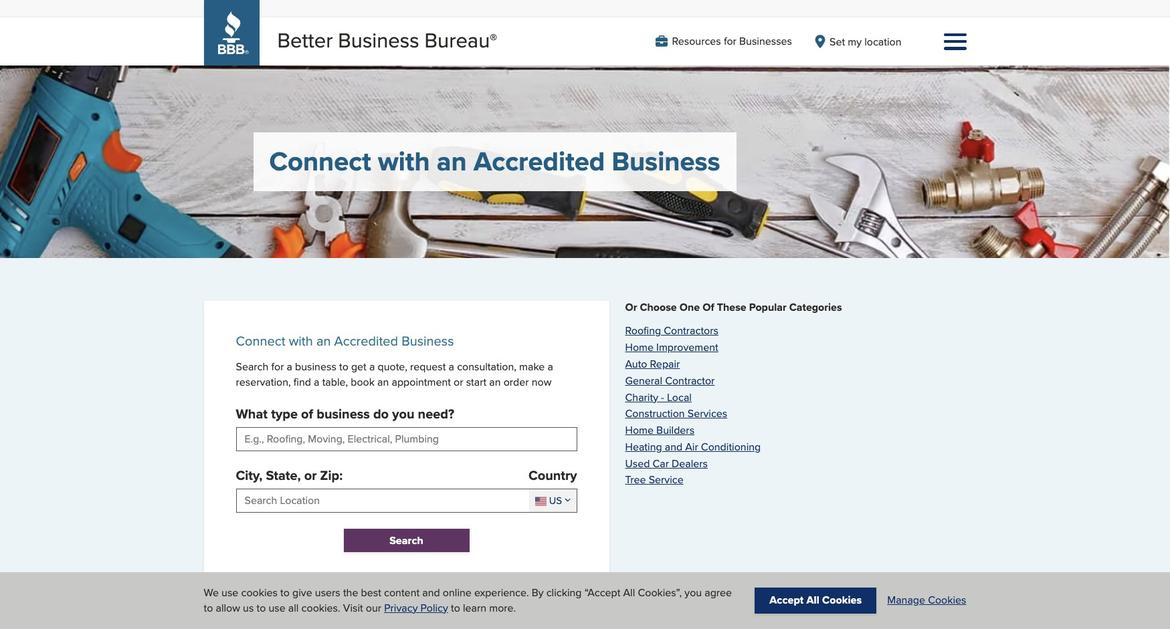 Task type: locate. For each thing, give the bounding box(es) containing it.
heating
[[625, 440, 662, 455]]

1 vertical spatial search
[[390, 533, 424, 549]]

all right accept
[[807, 593, 820, 609]]

search
[[236, 360, 269, 375], [390, 533, 424, 549]]

business for do
[[317, 404, 370, 424]]

an
[[437, 142, 467, 181], [316, 331, 331, 351], [378, 374, 389, 390], [489, 374, 501, 390]]

cookies inside button
[[928, 593, 967, 609]]

accredited
[[474, 142, 605, 181], [334, 331, 398, 351]]

or
[[625, 300, 637, 315]]

search down city, state, or zip: field
[[390, 533, 424, 549]]

you
[[392, 404, 415, 424], [685, 586, 702, 601]]

dealers
[[672, 456, 708, 472]]

used
[[625, 456, 650, 472]]

for right resources on the right of the page
[[724, 34, 737, 49]]

make
[[519, 360, 545, 375]]

1 vertical spatial connect with an accredited business
[[236, 331, 454, 351]]

all right "accept
[[623, 586, 635, 601]]

do
[[373, 404, 389, 424]]

1 vertical spatial you
[[685, 586, 702, 601]]

city, state, or zip:
[[236, 466, 343, 486]]

to
[[339, 360, 349, 375], [280, 586, 290, 601], [204, 601, 213, 616], [257, 601, 266, 616], [451, 601, 460, 616]]

cookies inside button
[[823, 593, 862, 609]]

city,
[[236, 466, 263, 486]]

0 vertical spatial or
[[454, 374, 463, 390]]

conditioning
[[701, 440, 761, 455]]

a
[[287, 360, 292, 375], [369, 360, 375, 375], [449, 360, 454, 375], [548, 360, 553, 375], [314, 374, 320, 390]]

or left start
[[454, 374, 463, 390]]

what
[[236, 404, 268, 424]]

bureau
[[425, 25, 490, 55]]

0 vertical spatial for
[[724, 34, 737, 49]]

home improvement link
[[625, 340, 719, 355]]

1 vertical spatial for
[[271, 360, 284, 375]]

use left all on the left bottom of the page
[[269, 601, 286, 616]]

to left get
[[339, 360, 349, 375]]

City, State, or Zip: field
[[245, 490, 529, 513]]

auto repair link
[[625, 357, 680, 372]]

1 vertical spatial and
[[422, 586, 440, 601]]

policy
[[421, 601, 448, 616]]

for
[[724, 34, 737, 49], [271, 360, 284, 375]]

of
[[703, 300, 715, 315]]

agree
[[705, 586, 732, 601]]

used car dealers link
[[625, 456, 708, 472]]

2 home from the top
[[625, 423, 654, 438]]

search inside "search for a business to get a quote, request a consultation, make a reservation, find a table, book an appointment or start an order now"
[[236, 360, 269, 375]]

1 horizontal spatial you
[[685, 586, 702, 601]]

search for a business to get a quote, request a consultation, make a reservation, find a table, book an appointment or start an order now group
[[236, 360, 577, 513]]

0 horizontal spatial all
[[623, 586, 635, 601]]

zip:
[[320, 466, 343, 486]]

for inside "search for a business to get a quote, request a consultation, make a reservation, find a table, book an appointment or start an order now"
[[271, 360, 284, 375]]

0 horizontal spatial for
[[271, 360, 284, 375]]

0 vertical spatial and
[[665, 440, 683, 455]]

connect with an accredited business
[[269, 142, 721, 181], [236, 331, 454, 351]]

use
[[222, 586, 238, 601], [269, 601, 286, 616]]

best
[[361, 586, 381, 601]]

cookies right manage
[[928, 593, 967, 609]]

for for search
[[271, 360, 284, 375]]

search for search
[[390, 533, 424, 549]]

0 vertical spatial with
[[378, 142, 430, 181]]

0 horizontal spatial and
[[422, 586, 440, 601]]

home up 'auto'
[[625, 340, 654, 355]]

0 horizontal spatial or
[[304, 466, 317, 486]]

1 horizontal spatial search
[[390, 533, 424, 549]]

0 horizontal spatial cookies
[[823, 593, 862, 609]]

1 vertical spatial accredited
[[334, 331, 398, 351]]

request
[[410, 360, 446, 375]]

business left get
[[295, 360, 337, 375]]

search inside search button
[[390, 533, 424, 549]]

you inside search for a business to get a quote, request a consultation, make a reservation, find a table, book an appointment or start an order now group
[[392, 404, 415, 424]]

or inside "search for a business to get a quote, request a consultation, make a reservation, find a table, book an appointment or start an order now"
[[454, 374, 463, 390]]

roofing
[[625, 323, 661, 339]]

set
[[830, 34, 845, 49]]

these
[[717, 300, 747, 315]]

1 horizontal spatial for
[[724, 34, 737, 49]]

to left allow on the left of page
[[204, 601, 213, 616]]

business inside "search for a business to get a quote, request a consultation, make a reservation, find a table, book an appointment or start an order now"
[[295, 360, 337, 375]]

2 cookies from the left
[[928, 593, 967, 609]]

for left find
[[271, 360, 284, 375]]

1 horizontal spatial or
[[454, 374, 463, 390]]

1 vertical spatial with
[[289, 331, 313, 351]]

start
[[466, 374, 487, 390]]

1 horizontal spatial and
[[665, 440, 683, 455]]

1 cookies from the left
[[823, 593, 862, 609]]

0 vertical spatial home
[[625, 340, 654, 355]]

resources
[[672, 34, 721, 49]]

cookies",
[[638, 586, 682, 601]]

a left find
[[287, 360, 292, 375]]

0 horizontal spatial search
[[236, 360, 269, 375]]

-
[[661, 390, 664, 405]]

visit
[[343, 601, 363, 616]]

0 vertical spatial you
[[392, 404, 415, 424]]

air
[[685, 440, 698, 455]]

us
[[549, 494, 562, 508]]

0 horizontal spatial you
[[392, 404, 415, 424]]

1 vertical spatial business
[[317, 404, 370, 424]]

with
[[378, 142, 430, 181], [289, 331, 313, 351]]

quote,
[[378, 360, 408, 375]]

to left give
[[280, 586, 290, 601]]

car
[[653, 456, 669, 472]]

resources for businesses link
[[656, 34, 792, 49]]

1 vertical spatial or
[[304, 466, 317, 486]]

0 vertical spatial accredited
[[474, 142, 605, 181]]

business
[[295, 360, 337, 375], [317, 404, 370, 424]]

1 vertical spatial home
[[625, 423, 654, 438]]

home up heating
[[625, 423, 654, 438]]

connect
[[269, 142, 371, 181], [236, 331, 285, 351]]

1 horizontal spatial accredited
[[474, 142, 605, 181]]

popular
[[749, 300, 787, 315]]

1 home from the top
[[625, 340, 654, 355]]

search up what
[[236, 360, 269, 375]]

and down builders
[[665, 440, 683, 455]]

cookies
[[823, 593, 862, 609], [928, 593, 967, 609]]

a right get
[[369, 360, 375, 375]]

general
[[625, 373, 663, 389]]

and
[[665, 440, 683, 455], [422, 586, 440, 601]]

heating and air conditioning link
[[625, 440, 761, 455]]

to right the us
[[257, 601, 266, 616]]

®
[[490, 28, 497, 49]]

cookies right accept
[[823, 593, 862, 609]]

business down the table,
[[317, 404, 370, 424]]

you left agree
[[685, 586, 702, 601]]

all
[[623, 586, 635, 601], [807, 593, 820, 609]]

allow
[[216, 601, 240, 616]]

1 horizontal spatial cookies
[[928, 593, 967, 609]]

accept
[[770, 593, 804, 609]]

table,
[[322, 374, 348, 390]]

now
[[532, 374, 552, 390]]

choose
[[640, 300, 677, 315]]

use right we at the bottom of the page
[[222, 586, 238, 601]]

1 horizontal spatial use
[[269, 601, 286, 616]]

0 vertical spatial search
[[236, 360, 269, 375]]

or left zip:
[[304, 466, 317, 486]]

and left online
[[422, 586, 440, 601]]

1 horizontal spatial all
[[807, 593, 820, 609]]

0 vertical spatial business
[[295, 360, 337, 375]]

you right "do"
[[392, 404, 415, 424]]

construction
[[625, 406, 685, 422]]

improvement
[[657, 340, 719, 355]]

1 vertical spatial connect
[[236, 331, 285, 351]]

type
[[271, 404, 298, 424]]

business
[[338, 25, 419, 55], [612, 142, 721, 181], [402, 331, 454, 351]]

construction services link
[[625, 406, 728, 422]]



Task type: describe. For each thing, give the bounding box(es) containing it.
users
[[315, 586, 340, 601]]

appointment
[[392, 374, 451, 390]]

cookies
[[241, 586, 278, 601]]

the
[[343, 586, 358, 601]]

manage cookies button
[[888, 593, 967, 609]]

to left learn
[[451, 601, 460, 616]]

to inside "search for a business to get a quote, request a consultation, make a reservation, find a table, book an appointment or start an order now"
[[339, 360, 349, 375]]

we use cookies to give users the best content and online experience. by clicking "accept all cookies", you agree to allow us to use all cookies. visit our
[[204, 586, 732, 616]]

2 vertical spatial business
[[402, 331, 454, 351]]

repair
[[650, 357, 680, 372]]

privacy policy link
[[384, 601, 448, 616]]

0 vertical spatial business
[[338, 25, 419, 55]]

US field
[[529, 490, 577, 513]]

of
[[301, 404, 313, 424]]

set my location
[[830, 34, 902, 49]]

better business bureau ®
[[277, 25, 497, 55]]

and inside roofing contractors home improvement auto repair general contractor charity - local construction services home builders heating and air conditioning used car dealers tree service
[[665, 440, 683, 455]]

0 vertical spatial connect
[[269, 142, 371, 181]]

0 horizontal spatial accredited
[[334, 331, 398, 351]]

contractor
[[665, 373, 715, 389]]

privacy policy to learn more.
[[384, 601, 516, 616]]

local
[[667, 390, 692, 405]]

or choose one of these popular categories
[[625, 300, 842, 315]]

auto
[[625, 357, 647, 372]]

cookies.
[[302, 601, 340, 616]]

general contractor link
[[625, 373, 715, 389]]

consultation,
[[457, 360, 517, 375]]

services
[[688, 406, 728, 422]]

businesses
[[740, 34, 792, 49]]

contractors
[[664, 323, 719, 339]]

and inside we use cookies to give users the best content and online experience. by clicking "accept all cookies", you agree to allow us to use all cookies. visit our
[[422, 586, 440, 601]]

builders
[[657, 423, 695, 438]]

accept all cookies
[[770, 593, 862, 609]]

What type of business do you need? search field
[[245, 428, 577, 451]]

home builders link
[[625, 423, 695, 438]]

search button
[[344, 529, 469, 553]]

learn
[[463, 601, 487, 616]]

0 horizontal spatial with
[[289, 331, 313, 351]]

more.
[[489, 601, 516, 616]]

manage
[[888, 593, 926, 609]]

online
[[443, 586, 472, 601]]

order
[[504, 374, 529, 390]]

business for to
[[295, 360, 337, 375]]

get
[[351, 360, 367, 375]]

state,
[[266, 466, 301, 486]]

0 horizontal spatial use
[[222, 586, 238, 601]]

clicking
[[547, 586, 582, 601]]

tree service link
[[625, 473, 684, 488]]

location
[[865, 34, 902, 49]]

"accept
[[585, 586, 621, 601]]

resources for businesses
[[672, 34, 792, 49]]

privacy
[[384, 601, 418, 616]]

charity - local link
[[625, 390, 692, 405]]

roofing contractors home improvement auto repair general contractor charity - local construction services home builders heating and air conditioning used car dealers tree service
[[625, 323, 761, 488]]

one
[[680, 300, 700, 315]]

all inside accept all cookies button
[[807, 593, 820, 609]]

you inside we use cookies to give users the best content and online experience. by clicking "accept all cookies", you agree to allow us to use all cookies. visit our
[[685, 586, 702, 601]]

search for search for a business to get a quote, request a consultation, make a reservation, find a table, book an appointment or start an order now
[[236, 360, 269, 375]]

all
[[288, 601, 299, 616]]

us
[[243, 601, 254, 616]]

my
[[848, 34, 862, 49]]

book
[[351, 374, 375, 390]]

country
[[529, 466, 577, 486]]

accept all cookies button
[[755, 589, 877, 614]]

service
[[649, 473, 684, 488]]

we
[[204, 586, 219, 601]]

need?
[[418, 404, 454, 424]]

manage cookies
[[888, 593, 967, 609]]

by
[[532, 586, 544, 601]]

for for resources
[[724, 34, 737, 49]]

find
[[294, 374, 311, 390]]

what type of business do you need?
[[236, 404, 454, 424]]

charity
[[625, 390, 659, 405]]

tree
[[625, 473, 646, 488]]

a right 'request'
[[449, 360, 454, 375]]

content
[[384, 586, 420, 601]]

roofing contractors link
[[625, 323, 719, 339]]

a right find
[[314, 374, 320, 390]]

categories
[[790, 300, 842, 315]]

a right the make
[[548, 360, 553, 375]]

our
[[366, 601, 382, 616]]

0 vertical spatial connect with an accredited business
[[269, 142, 721, 181]]

better
[[277, 25, 333, 55]]

search for a business to get a quote, request a consultation, make a reservation, find a table, book an appointment or start an order now
[[236, 360, 553, 390]]

all inside we use cookies to give users the best content and online experience. by clicking "accept all cookies", you agree to allow us to use all cookies. visit our
[[623, 586, 635, 601]]

1 horizontal spatial with
[[378, 142, 430, 181]]

experience.
[[474, 586, 529, 601]]

1 vertical spatial business
[[612, 142, 721, 181]]

give
[[292, 586, 312, 601]]



Task type: vqa. For each thing, say whether or not it's contained in the screenshot.
request
yes



